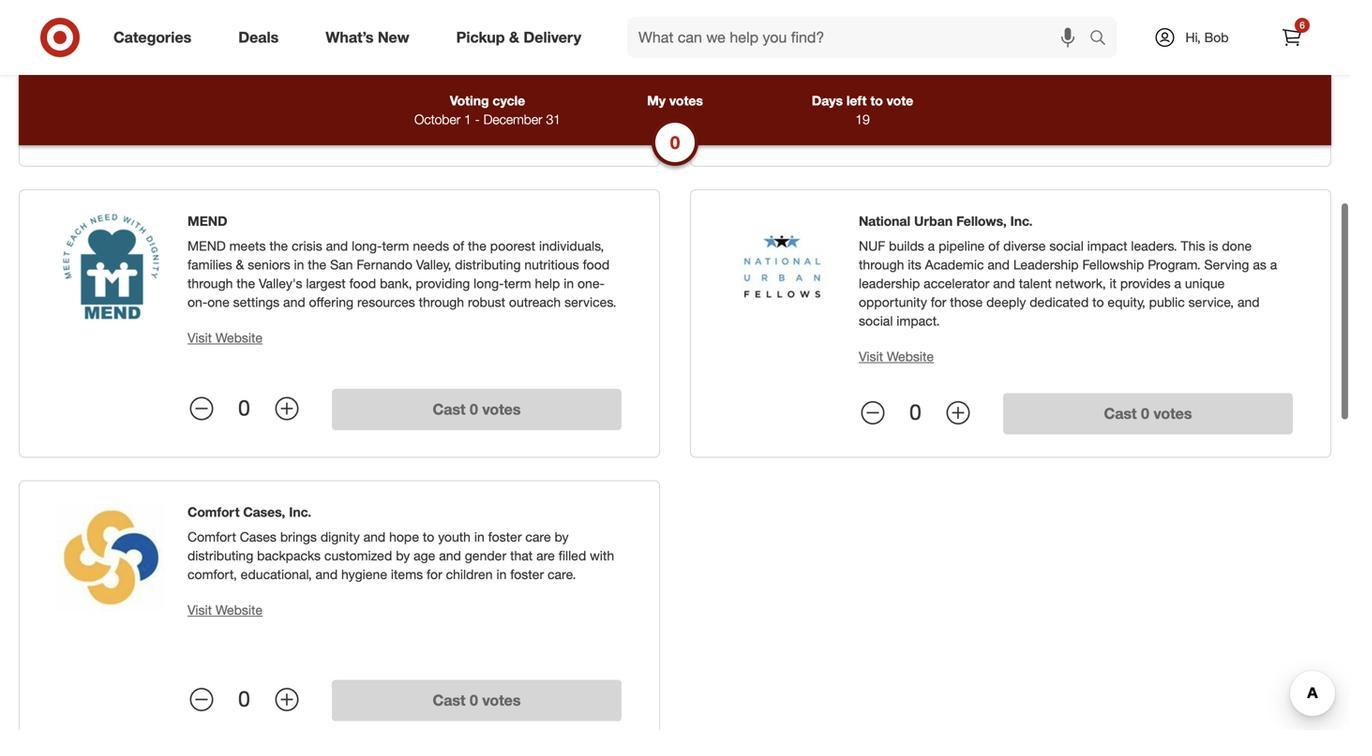Task type: vqa. For each thing, say whether or not it's contained in the screenshot.
6 %
no



Task type: describe. For each thing, give the bounding box(es) containing it.
educational,
[[241, 566, 312, 583]]

website for comfort cases, inc. comfort cases brings dignity and hope to youth in foster care by distributing backpacks customized by age and gender that are filled with comfort, educational, and hygiene items for children in foster care.
[[216, 602, 263, 618]]

1
[[464, 111, 471, 128]]

done
[[1222, 238, 1252, 254]]

in down the "gender" at the left bottom
[[496, 566, 507, 583]]

comfort cases, inc. comfort cases brings dignity and hope to youth in foster care by distributing backpacks customized by age and gender that are filled with comfort, educational, and hygiene items for children in foster care.
[[188, 504, 614, 583]]

cast 0 votes for national urban fellows, inc. nuf builds a pipeline of diverse social impact leaders.  this is done through its academic and leadership fellowship program. serving as a leadership accelerator and talent network, it provides a unique opportunity for those deeply dedicated to equity, public service, and social impact.
[[1104, 405, 1192, 423]]

to inside days left to vote 19
[[870, 92, 883, 109]]

distributing inside "comfort cases, inc. comfort cases brings dignity and hope to youth in foster care by distributing backpacks customized by age and gender that are filled with comfort, educational, and hygiene items for children in foster care."
[[188, 548, 253, 564]]

days left to vote 19
[[812, 92, 913, 128]]

valley,
[[416, 257, 451, 273]]

families
[[188, 257, 232, 273]]

items
[[391, 566, 423, 583]]

hi,
[[1186, 29, 1201, 45]]

leaders.
[[1131, 238, 1177, 254]]

the left poorest
[[468, 238, 487, 254]]

inc. inside national urban fellows, inc. nuf builds a pipeline of diverse social impact leaders.  this is done through its academic and leadership fellowship program. serving as a leadership accelerator and talent network, it provides a unique opportunity for those deeply dedicated to equity, public service, and social impact.
[[1010, 213, 1033, 229]]

visit website link for comfort cases, inc. comfort cases brings dignity and hope to youth in foster care by distributing backpacks customized by age and gender that are filled with comfort, educational, and hygiene items for children in foster care.
[[188, 602, 263, 618]]

0 horizontal spatial term
[[382, 238, 409, 254]]

december
[[484, 111, 542, 128]]

meets
[[229, 238, 266, 254]]

1 vertical spatial through
[[188, 275, 233, 292]]

offering
[[309, 294, 354, 310]]

deals link
[[222, 17, 302, 58]]

What can we help you find? suggestions appear below search field
[[627, 17, 1094, 58]]

days
[[812, 92, 843, 109]]

national urban fellows, inc. nuf builds a pipeline of diverse social impact leaders.  this is done through its academic and leadership fellowship program. serving as a leadership accelerator and talent network, it provides a unique opportunity for those deeply dedicated to equity, public service, and social impact.
[[859, 213, 1277, 329]]

votes for mend mend meets the crisis and long-term needs of the poorest individuals, families & seniors in the san fernando valley, distributing nutritious food through the valley's largest food bank, providing long-term help in one- on-one settings and offering resources through robust outreach services.
[[482, 400, 521, 419]]

6 link
[[1271, 17, 1313, 58]]

0 horizontal spatial a
[[928, 238, 935, 254]]

leadership
[[859, 275, 920, 292]]

that
[[510, 548, 533, 564]]

votes for comfort cases, inc. comfort cases brings dignity and hope to youth in foster care by distributing backpacks customized by age and gender that are filled with comfort, educational, and hygiene items for children in foster care.
[[482, 691, 521, 710]]

visit for mend mend meets the crisis and long-term needs of the poorest individuals, families & seniors in the san fernando valley, distributing nutritious food through the valley's largest food bank, providing long-term help in one- on-one settings and offering resources through robust outreach services.
[[188, 330, 212, 346]]

-
[[475, 111, 480, 128]]

left
[[847, 92, 867, 109]]

1 horizontal spatial a
[[1174, 275, 1181, 292]]

resources
[[357, 294, 415, 310]]

on-
[[188, 294, 207, 310]]

cast for mend mend meets the crisis and long-term needs of the poorest individuals, families & seniors in the san fernando valley, distributing nutritious food through the valley's largest food bank, providing long-term help in one- on-one settings and offering resources through robust outreach services.
[[433, 400, 466, 419]]

service,
[[1189, 294, 1234, 310]]

website for mend mend meets the crisis and long-term needs of the poorest individuals, families & seniors in the san fernando valley, distributing nutritious food through the valley's largest food bank, providing long-term help in one- on-one settings and offering resources through robust outreach services.
[[216, 330, 263, 346]]

of inside national urban fellows, inc. nuf builds a pipeline of diverse social impact leaders.  this is done through its academic and leadership fellowship program. serving as a leadership accelerator and talent network, it provides a unique opportunity for those deeply dedicated to equity, public service, and social impact.
[[988, 238, 1000, 254]]

the up settings
[[237, 275, 255, 292]]

1 vertical spatial foster
[[510, 566, 544, 583]]

help
[[535, 275, 560, 292]]

my
[[647, 92, 666, 109]]

brings
[[280, 529, 317, 545]]

visit website for mend mend meets the crisis and long-term needs of the poorest individuals, families & seniors in the san fernando valley, distributing nutritious food through the valley's largest food bank, providing long-term help in one- on-one settings and offering resources through robust outreach services.
[[188, 330, 263, 346]]

poorest
[[490, 238, 535, 254]]

0 horizontal spatial by
[[396, 548, 410, 564]]

what's
[[326, 28, 374, 46]]

comfort,
[[188, 566, 237, 583]]

outreach
[[509, 294, 561, 310]]

pickup & delivery
[[456, 28, 581, 46]]

31
[[546, 111, 561, 128]]

1 vertical spatial term
[[504, 275, 531, 292]]

valley's
[[259, 275, 302, 292]]

and down customized at the left of the page
[[316, 566, 338, 583]]

age
[[414, 548, 435, 564]]

website for national urban fellows, inc. nuf builds a pipeline of diverse social impact leaders.  this is done through its academic and leadership fellowship program. serving as a leadership accelerator and talent network, it provides a unique opportunity for those deeply dedicated to equity, public service, and social impact.
[[887, 348, 934, 365]]

0 vertical spatial social
[[1050, 238, 1084, 254]]

customized
[[324, 548, 392, 564]]

visit website link for mend mend meets the crisis and long-term needs of the poorest individuals, families & seniors in the san fernando valley, distributing nutritious food through the valley's largest food bank, providing long-term help in one- on-one settings and offering resources through robust outreach services.
[[188, 330, 263, 346]]

cases
[[240, 529, 277, 545]]

visit left deals
[[188, 43, 212, 59]]

visit website link for national urban fellows, inc. nuf builds a pipeline of diverse social impact leaders.  this is done through its academic and leadership fellowship program. serving as a leadership accelerator and talent network, it provides a unique opportunity for those deeply dedicated to equity, public service, and social impact.
[[859, 348, 934, 365]]

cycle
[[493, 92, 525, 109]]

bank,
[[380, 275, 412, 292]]

cases,
[[243, 504, 285, 520]]

1 vertical spatial long-
[[474, 275, 504, 292]]

& inside mend mend meets the crisis and long-term needs of the poorest individuals, families & seniors in the san fernando valley, distributing nutritious food through the valley's largest food bank, providing long-term help in one- on-one settings and offering resources through robust outreach services.
[[236, 257, 244, 273]]

care.
[[548, 566, 576, 583]]

leadership
[[1013, 257, 1079, 273]]

visit for national urban fellows, inc. nuf builds a pipeline of diverse social impact leaders.  this is done through its academic and leadership fellowship program. serving as a leadership accelerator and talent network, it provides a unique opportunity for those deeply dedicated to equity, public service, and social impact.
[[859, 348, 883, 365]]

delivery
[[524, 28, 581, 46]]

fellows,
[[956, 213, 1007, 229]]

providing
[[416, 275, 470, 292]]

one
[[207, 294, 230, 310]]

nutritious
[[524, 257, 579, 273]]

search button
[[1081, 17, 1126, 62]]

votes for national urban fellows, inc. nuf builds a pipeline of diverse social impact leaders.  this is done through its academic and leadership fellowship program. serving as a leadership accelerator and talent network, it provides a unique opportunity for those deeply dedicated to equity, public service, and social impact.
[[1154, 405, 1192, 423]]

6
[[1300, 19, 1305, 31]]

0 horizontal spatial long-
[[352, 238, 382, 254]]

0 horizontal spatial food
[[349, 275, 376, 292]]

19
[[855, 111, 870, 128]]

inc. inside "comfort cases, inc. comfort cases brings dignity and hope to youth in foster care by distributing backpacks customized by age and gender that are filled with comfort, educational, and hygiene items for children in foster care."
[[289, 504, 311, 520]]

categories link
[[98, 17, 215, 58]]

what's new link
[[310, 17, 433, 58]]

as
[[1253, 257, 1267, 273]]

national
[[859, 213, 911, 229]]

its
[[908, 257, 922, 273]]

impact.
[[897, 313, 940, 329]]

hygiene
[[341, 566, 387, 583]]

and up deeply
[[993, 275, 1015, 292]]

those
[[950, 294, 983, 310]]

care
[[525, 529, 551, 545]]

largest
[[306, 275, 346, 292]]

crisis
[[292, 238, 322, 254]]

to inside national urban fellows, inc. nuf builds a pipeline of diverse social impact leaders.  this is done through its academic and leadership fellowship program. serving as a leadership accelerator and talent network, it provides a unique opportunity for those deeply dedicated to equity, public service, and social impact.
[[1092, 294, 1104, 310]]

1 vertical spatial a
[[1270, 257, 1277, 273]]

visit website for comfort cases, inc. comfort cases brings dignity and hope to youth in foster care by distributing backpacks customized by age and gender that are filled with comfort, educational, and hygiene items for children in foster care.
[[188, 602, 263, 618]]

1 horizontal spatial through
[[419, 294, 464, 310]]

network,
[[1055, 275, 1106, 292]]

opportunity
[[859, 294, 927, 310]]

pickup
[[456, 28, 505, 46]]

to inside "comfort cases, inc. comfort cases brings dignity and hope to youth in foster care by distributing backpacks customized by age and gender that are filled with comfort, educational, and hygiene items for children in foster care."
[[423, 529, 434, 545]]

needs
[[413, 238, 449, 254]]

robust
[[468, 294, 505, 310]]

categories
[[113, 28, 191, 46]]

and up customized at the left of the page
[[363, 529, 386, 545]]



Task type: locate. For each thing, give the bounding box(es) containing it.
1 horizontal spatial distributing
[[455, 257, 521, 273]]

0 horizontal spatial social
[[859, 313, 893, 329]]

inc.
[[1010, 213, 1033, 229], [289, 504, 311, 520]]

provides
[[1120, 275, 1171, 292]]

diverse
[[1003, 238, 1046, 254]]

of inside mend mend meets the crisis and long-term needs of the poorest individuals, families & seniors in the san fernando valley, distributing nutritious food through the valley's largest food bank, providing long-term help in one- on-one settings and offering resources through robust outreach services.
[[453, 238, 464, 254]]

comfort left cases,
[[188, 504, 240, 520]]

0 vertical spatial &
[[509, 28, 519, 46]]

impact
[[1087, 238, 1128, 254]]

0 vertical spatial to
[[870, 92, 883, 109]]

0 vertical spatial mend
[[188, 213, 227, 229]]

children
[[446, 566, 493, 583]]

through inside national urban fellows, inc. nuf builds a pipeline of diverse social impact leaders.  this is done through its academic and leadership fellowship program. serving as a leadership accelerator and talent network, it provides a unique opportunity for those deeply dedicated to equity, public service, and social impact.
[[859, 257, 904, 273]]

social down opportunity
[[859, 313, 893, 329]]

cast
[[433, 114, 466, 132], [433, 400, 466, 419], [1104, 405, 1137, 423], [433, 691, 466, 710]]

in up the "gender" at the left bottom
[[474, 529, 485, 545]]

visit website link
[[188, 43, 263, 59], [188, 330, 263, 346], [859, 348, 934, 365], [188, 602, 263, 618]]

to down network,
[[1092, 294, 1104, 310]]

term up 'fernando'
[[382, 238, 409, 254]]

2 comfort from the top
[[188, 529, 236, 545]]

a
[[928, 238, 935, 254], [1270, 257, 1277, 273], [1174, 275, 1181, 292]]

search
[[1081, 30, 1126, 48]]

website right categories link
[[216, 43, 263, 59]]

visit website for national urban fellows, inc. nuf builds a pipeline of diverse social impact leaders.  this is done through its academic and leadership fellowship program. serving as a leadership accelerator and talent network, it provides a unique opportunity for those deeply dedicated to equity, public service, and social impact.
[[859, 348, 934, 365]]

1 horizontal spatial by
[[555, 529, 569, 545]]

1 horizontal spatial for
[[931, 294, 946, 310]]

1 vertical spatial distributing
[[188, 548, 253, 564]]

and down 'youth' at the bottom of the page
[[439, 548, 461, 564]]

long- up 'fernando'
[[352, 238, 382, 254]]

are
[[536, 548, 555, 564]]

this
[[1181, 238, 1205, 254]]

0 vertical spatial distributing
[[455, 257, 521, 273]]

0 vertical spatial inc.
[[1010, 213, 1033, 229]]

talent
[[1019, 275, 1052, 292]]

through
[[859, 257, 904, 273], [188, 275, 233, 292], [419, 294, 464, 310]]

with
[[590, 548, 614, 564]]

& down meets
[[236, 257, 244, 273]]

0 vertical spatial term
[[382, 238, 409, 254]]

1 vertical spatial inc.
[[289, 504, 311, 520]]

1 vertical spatial for
[[427, 566, 442, 583]]

1 vertical spatial food
[[349, 275, 376, 292]]

website down impact.
[[887, 348, 934, 365]]

distributing
[[455, 257, 521, 273], [188, 548, 253, 564]]

distributing inside mend mend meets the crisis and long-term needs of the poorest individuals, families & seniors in the san fernando valley, distributing nutritious food through the valley's largest food bank, providing long-term help in one- on-one settings and offering resources through robust outreach services.
[[455, 257, 521, 273]]

&
[[509, 28, 519, 46], [236, 257, 244, 273]]

1 horizontal spatial social
[[1050, 238, 1084, 254]]

dignity
[[320, 529, 360, 545]]

0
[[910, 108, 922, 134], [470, 114, 478, 132], [670, 132, 680, 153], [238, 395, 250, 421], [910, 399, 922, 425], [470, 400, 478, 419], [1141, 405, 1149, 423], [238, 686, 250, 712], [470, 691, 478, 710]]

pipeline
[[939, 238, 985, 254]]

0 vertical spatial comfort
[[188, 504, 240, 520]]

a right as
[[1270, 257, 1277, 273]]

cast 0 votes
[[433, 114, 521, 132], [433, 400, 521, 419], [1104, 405, 1192, 423], [433, 691, 521, 710]]

vote
[[887, 92, 913, 109]]

services.
[[565, 294, 617, 310]]

food down san at the left top
[[349, 275, 376, 292]]

1 vertical spatial mend
[[188, 238, 226, 254]]

inc. up diverse
[[1010, 213, 1033, 229]]

long- up robust
[[474, 275, 504, 292]]

votes
[[669, 92, 703, 109], [482, 114, 521, 132], [482, 400, 521, 419], [1154, 405, 1192, 423], [482, 691, 521, 710]]

unique
[[1185, 275, 1225, 292]]

visit down comfort,
[[188, 602, 212, 618]]

1 horizontal spatial inc.
[[1010, 213, 1033, 229]]

1 horizontal spatial long-
[[474, 275, 504, 292]]

equity,
[[1108, 294, 1146, 310]]

builds
[[889, 238, 924, 254]]

term
[[382, 238, 409, 254], [504, 275, 531, 292]]

visit down opportunity
[[859, 348, 883, 365]]

visit down on-
[[188, 330, 212, 346]]

of right 'needs'
[[453, 238, 464, 254]]

0 horizontal spatial of
[[453, 238, 464, 254]]

0 vertical spatial a
[[928, 238, 935, 254]]

for down "accelerator"
[[931, 294, 946, 310]]

1 vertical spatial by
[[396, 548, 410, 564]]

a down 'program.'
[[1174, 275, 1181, 292]]

fellowship
[[1082, 257, 1144, 273]]

0 vertical spatial by
[[555, 529, 569, 545]]

by
[[555, 529, 569, 545], [396, 548, 410, 564]]

through up leadership
[[859, 257, 904, 273]]

and up san at the left top
[[326, 238, 348, 254]]

foster
[[488, 529, 522, 545], [510, 566, 544, 583]]

food up one-
[[583, 257, 610, 273]]

& right pickup
[[509, 28, 519, 46]]

deals
[[238, 28, 279, 46]]

public
[[1149, 294, 1185, 310]]

and down diverse
[[988, 257, 1010, 273]]

one-
[[578, 275, 605, 292]]

2 horizontal spatial to
[[1092, 294, 1104, 310]]

is
[[1209, 238, 1218, 254]]

filled
[[559, 548, 586, 564]]

for down age
[[427, 566, 442, 583]]

bob
[[1205, 29, 1229, 45]]

distributing up comfort,
[[188, 548, 253, 564]]

1 vertical spatial &
[[236, 257, 244, 273]]

in down 'crisis'
[[294, 257, 304, 273]]

cast for national urban fellows, inc. nuf builds a pipeline of diverse social impact leaders.  this is done through its academic and leadership fellowship program. serving as a leadership accelerator and talent network, it provides a unique opportunity for those deeply dedicated to equity, public service, and social impact.
[[1104, 405, 1137, 423]]

for inside national urban fellows, inc. nuf builds a pipeline of diverse social impact leaders.  this is done through its academic and leadership fellowship program. serving as a leadership accelerator and talent network, it provides a unique opportunity for those deeply dedicated to equity, public service, and social impact.
[[931, 294, 946, 310]]

2 vertical spatial to
[[423, 529, 434, 545]]

website down comfort,
[[216, 602, 263, 618]]

cast 0 votes for comfort cases, inc. comfort cases brings dignity and hope to youth in foster care by distributing backpacks customized by age and gender that are filled with comfort, educational, and hygiene items for children in foster care.
[[433, 691, 521, 710]]

it
[[1110, 275, 1117, 292]]

what's new
[[326, 28, 409, 46]]

to up age
[[423, 529, 434, 545]]

the up largest
[[308, 257, 326, 273]]

0 vertical spatial food
[[583, 257, 610, 273]]

to
[[870, 92, 883, 109], [1092, 294, 1104, 310], [423, 529, 434, 545]]

2 vertical spatial a
[[1174, 275, 1181, 292]]

0 vertical spatial foster
[[488, 529, 522, 545]]

youth
[[438, 529, 471, 545]]

to right left
[[870, 92, 883, 109]]

0 vertical spatial long-
[[352, 238, 382, 254]]

program.
[[1148, 257, 1201, 273]]

academic
[[925, 257, 984, 273]]

for inside "comfort cases, inc. comfort cases brings dignity and hope to youth in foster care by distributing backpacks customized by age and gender that are filled with comfort, educational, and hygiene items for children in foster care."
[[427, 566, 442, 583]]

0 horizontal spatial for
[[427, 566, 442, 583]]

0 vertical spatial through
[[859, 257, 904, 273]]

1 horizontal spatial term
[[504, 275, 531, 292]]

new
[[378, 28, 409, 46]]

mend mend meets the crisis and long-term needs of the poorest individuals, families & seniors in the san fernando valley, distributing nutritious food through the valley's largest food bank, providing long-term help in one- on-one settings and offering resources through robust outreach services.
[[188, 213, 617, 310]]

nuf
[[859, 238, 885, 254]]

comfort up comfort,
[[188, 529, 236, 545]]

voting
[[450, 92, 489, 109]]

by down hope
[[396, 548, 410, 564]]

2 vertical spatial through
[[419, 294, 464, 310]]

0 horizontal spatial distributing
[[188, 548, 253, 564]]

1 of from the left
[[453, 238, 464, 254]]

1 horizontal spatial food
[[583, 257, 610, 273]]

1 horizontal spatial &
[[509, 28, 519, 46]]

gender
[[465, 548, 506, 564]]

2 horizontal spatial through
[[859, 257, 904, 273]]

through down families
[[188, 275, 233, 292]]

settings
[[233, 294, 280, 310]]

a right builds
[[928, 238, 935, 254]]

the up the seniors
[[269, 238, 288, 254]]

hope
[[389, 529, 419, 545]]

in
[[294, 257, 304, 273], [564, 275, 574, 292], [474, 529, 485, 545], [496, 566, 507, 583]]

serving
[[1204, 257, 1249, 273]]

term up "outreach"
[[504, 275, 531, 292]]

my votes
[[647, 92, 703, 109]]

0 horizontal spatial to
[[423, 529, 434, 545]]

of down fellows,
[[988, 238, 1000, 254]]

1 vertical spatial comfort
[[188, 529, 236, 545]]

inc. up brings
[[289, 504, 311, 520]]

1 vertical spatial social
[[859, 313, 893, 329]]

cast for comfort cases, inc. comfort cases brings dignity and hope to youth in foster care by distributing backpacks customized by age and gender that are filled with comfort, educational, and hygiene items for children in foster care.
[[433, 691, 466, 710]]

voting cycle october 1 - december 31
[[414, 92, 561, 128]]

website down settings
[[216, 330, 263, 346]]

in right help
[[564, 275, 574, 292]]

food
[[583, 257, 610, 273], [349, 275, 376, 292]]

2 of from the left
[[988, 238, 1000, 254]]

2 mend from the top
[[188, 238, 226, 254]]

1 comfort from the top
[[188, 504, 240, 520]]

1 horizontal spatial to
[[870, 92, 883, 109]]

0 horizontal spatial through
[[188, 275, 233, 292]]

and right service,
[[1238, 294, 1260, 310]]

1 horizontal spatial of
[[988, 238, 1000, 254]]

individuals,
[[539, 238, 604, 254]]

1 vertical spatial to
[[1092, 294, 1104, 310]]

october
[[414, 111, 460, 128]]

hi, bob
[[1186, 29, 1229, 45]]

long-
[[352, 238, 382, 254], [474, 275, 504, 292]]

foster down the that
[[510, 566, 544, 583]]

urban
[[914, 213, 953, 229]]

pickup & delivery link
[[440, 17, 605, 58]]

by up filled
[[555, 529, 569, 545]]

1 mend from the top
[[188, 213, 227, 229]]

and down valley's
[[283, 294, 305, 310]]

visit for comfort cases, inc. comfort cases brings dignity and hope to youth in foster care by distributing backpacks customized by age and gender that are filled with comfort, educational, and hygiene items for children in foster care.
[[188, 602, 212, 618]]

social up leadership
[[1050, 238, 1084, 254]]

through down providing
[[419, 294, 464, 310]]

san
[[330, 257, 353, 273]]

deeply
[[986, 294, 1026, 310]]

dedicated
[[1030, 294, 1089, 310]]

2 horizontal spatial a
[[1270, 257, 1277, 273]]

fernando
[[357, 257, 412, 273]]

of
[[453, 238, 464, 254], [988, 238, 1000, 254]]

cast 0 votes for mend mend meets the crisis and long-term needs of the poorest individuals, families & seniors in the san fernando valley, distributing nutritious food through the valley's largest food bank, providing long-term help in one- on-one settings and offering resources through robust outreach services.
[[433, 400, 521, 419]]

0 horizontal spatial inc.
[[289, 504, 311, 520]]

visit website
[[188, 43, 263, 59], [188, 330, 263, 346], [859, 348, 934, 365], [188, 602, 263, 618]]

foster up the that
[[488, 529, 522, 545]]

distributing down poorest
[[455, 257, 521, 273]]

0 horizontal spatial &
[[236, 257, 244, 273]]

0 vertical spatial for
[[931, 294, 946, 310]]



